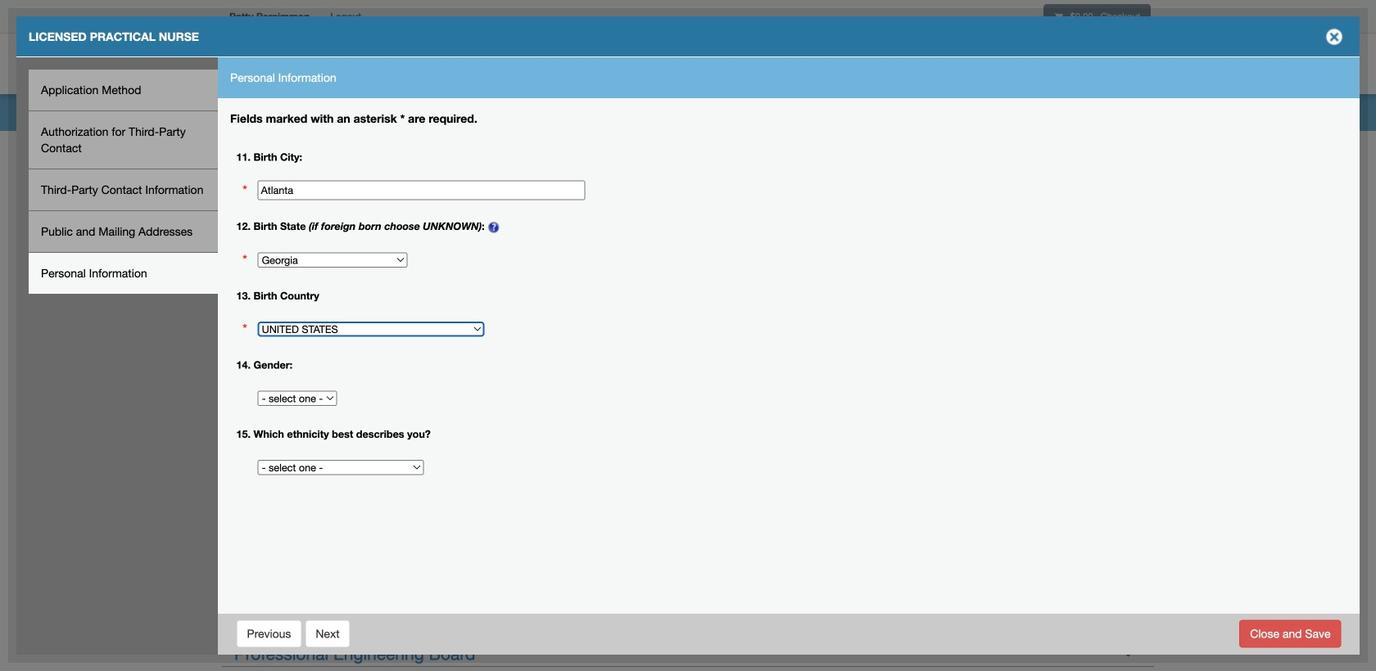 Task type: locate. For each thing, give the bounding box(es) containing it.
None text field
[[258, 181, 586, 200]]

None button
[[236, 621, 302, 649], [305, 621, 350, 649], [1240, 621, 1342, 649], [236, 621, 302, 649], [305, 621, 350, 649], [1240, 621, 1342, 649]]

close window image
[[1322, 24, 1348, 50]]



Task type: describe. For each thing, give the bounding box(es) containing it.
chevron down image
[[1120, 642, 1137, 660]]

shopping cart image
[[1055, 12, 1063, 21]]

illinois department of financial and professional regulation image
[[221, 37, 595, 89]]

if you are foreign born please select 'unknown' in this dropdown. image
[[488, 221, 501, 234]]



